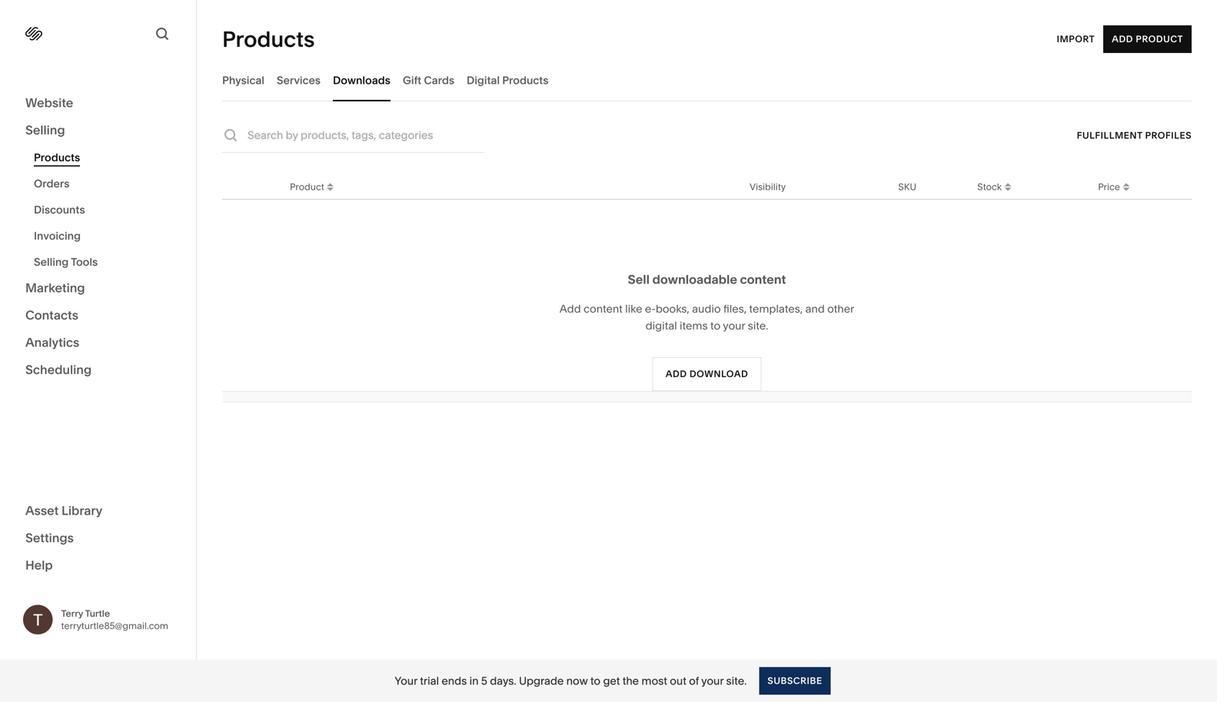Task type: vqa. For each thing, say whether or not it's contained in the screenshot.
Methods
no



Task type: locate. For each thing, give the bounding box(es) containing it.
site. inside "add content like e-books, audio files, templates, and other digital items to your site."
[[748, 320, 769, 333]]

0 vertical spatial product
[[1136, 33, 1184, 45]]

days.
[[490, 675, 516, 688]]

scheduling link
[[25, 362, 171, 380]]

0 vertical spatial selling
[[25, 123, 65, 138]]

turtle
[[85, 608, 110, 620]]

1 vertical spatial content
[[584, 303, 623, 316]]

Search by products, tags, categories field
[[248, 127, 484, 144]]

help link
[[25, 558, 53, 574]]

out
[[670, 675, 687, 688]]

site.
[[748, 320, 769, 333], [726, 675, 747, 688]]

price
[[1098, 181, 1120, 193]]

product inside button
[[1136, 33, 1184, 45]]

files,
[[724, 303, 747, 316]]

visibility
[[750, 181, 786, 193]]

to left get at the bottom of the page
[[591, 675, 601, 688]]

add inside "add content like e-books, audio files, templates, and other digital items to your site."
[[560, 303, 581, 316]]

add for add product
[[1112, 33, 1133, 45]]

dropdown icon image
[[324, 179, 337, 191], [1002, 179, 1014, 191], [1120, 179, 1133, 191], [324, 183, 337, 196], [1002, 183, 1014, 196], [1120, 183, 1133, 196]]

contacts link
[[25, 307, 171, 325]]

0 horizontal spatial add
[[560, 303, 581, 316]]

0 vertical spatial content
[[740, 272, 786, 287]]

1 horizontal spatial products
[[222, 26, 315, 52]]

profiles
[[1145, 130, 1192, 141]]

products up orders
[[34, 151, 80, 164]]

products
[[222, 26, 315, 52], [502, 74, 549, 87], [34, 151, 80, 164]]

settings
[[25, 531, 74, 546]]

subscribe button
[[759, 668, 831, 696]]

your inside "add content like e-books, audio files, templates, and other digital items to your site."
[[723, 320, 745, 333]]

site. down templates, on the right top of the page
[[748, 320, 769, 333]]

add right the import
[[1112, 33, 1133, 45]]

0 vertical spatial to
[[711, 320, 721, 333]]

1 vertical spatial to
[[591, 675, 601, 688]]

content inside "add content like e-books, audio files, templates, and other digital items to your site."
[[584, 303, 623, 316]]

your
[[395, 675, 418, 688]]

marketing
[[25, 281, 85, 296]]

invoicing
[[34, 230, 81, 243]]

1 vertical spatial add
[[560, 303, 581, 316]]

products link
[[34, 145, 179, 171]]

2 horizontal spatial products
[[502, 74, 549, 87]]

orders
[[34, 177, 70, 190]]

1 horizontal spatial site.
[[748, 320, 769, 333]]

to
[[711, 320, 721, 333], [591, 675, 601, 688]]

tab list containing physical
[[222, 59, 1192, 102]]

0 horizontal spatial product
[[290, 181, 324, 193]]

and
[[806, 303, 825, 316]]

selling link
[[25, 122, 171, 140]]

2 horizontal spatial add
[[1112, 33, 1133, 45]]

content left "like"
[[584, 303, 623, 316]]

library
[[61, 504, 102, 519]]

selling inside 'link'
[[34, 256, 69, 269]]

selling up marketing
[[34, 256, 69, 269]]

services button
[[277, 59, 321, 102]]

0 horizontal spatial products
[[34, 151, 80, 164]]

e-
[[645, 303, 656, 316]]

add left download
[[666, 369, 687, 380]]

to down audio
[[711, 320, 721, 333]]

tools
[[71, 256, 98, 269]]

product
[[1136, 33, 1184, 45], [290, 181, 324, 193]]

content
[[740, 272, 786, 287], [584, 303, 623, 316]]

items
[[680, 320, 708, 333]]

selling
[[25, 123, 65, 138], [34, 256, 69, 269]]

ends
[[442, 675, 467, 688]]

selling inside "link"
[[25, 123, 65, 138]]

site. right of
[[726, 675, 747, 688]]

products right digital
[[502, 74, 549, 87]]

add product button
[[1104, 25, 1192, 53]]

add left "like"
[[560, 303, 581, 316]]

add for add content like e-books, audio files, templates, and other digital items to your site.
[[560, 303, 581, 316]]

orders link
[[34, 171, 179, 197]]

tab list
[[222, 59, 1192, 102]]

fulfillment profiles
[[1077, 130, 1192, 141]]

content up templates, on the right top of the page
[[740, 272, 786, 287]]

terryturtle85@gmail.com
[[61, 621, 168, 632]]

0 vertical spatial site.
[[748, 320, 769, 333]]

1 horizontal spatial product
[[1136, 33, 1184, 45]]

1 horizontal spatial add
[[666, 369, 687, 380]]

scheduling
[[25, 363, 92, 378]]

terry
[[61, 608, 83, 620]]

1 horizontal spatial content
[[740, 272, 786, 287]]

2 vertical spatial products
[[34, 151, 80, 164]]

books,
[[656, 303, 690, 316]]

1 vertical spatial product
[[290, 181, 324, 193]]

upgrade
[[519, 675, 564, 688]]

gift cards
[[403, 74, 455, 87]]

your right of
[[701, 675, 724, 688]]

1 vertical spatial selling
[[34, 256, 69, 269]]

add
[[1112, 33, 1133, 45], [560, 303, 581, 316], [666, 369, 687, 380]]

analytics link
[[25, 335, 171, 353]]

1 vertical spatial site.
[[726, 675, 747, 688]]

terry turtle terryturtle85@gmail.com
[[61, 608, 168, 632]]

like
[[625, 303, 643, 316]]

fulfillment
[[1077, 130, 1143, 141]]

2 vertical spatial add
[[666, 369, 687, 380]]

help
[[25, 558, 53, 573]]

services
[[277, 74, 321, 87]]

0 vertical spatial your
[[723, 320, 745, 333]]

1 vertical spatial products
[[502, 74, 549, 87]]

0 vertical spatial add
[[1112, 33, 1133, 45]]

selling down the website
[[25, 123, 65, 138]]

your
[[723, 320, 745, 333], [701, 675, 724, 688]]

settings link
[[25, 530, 171, 548]]

add download button
[[653, 358, 762, 391]]

0 horizontal spatial content
[[584, 303, 623, 316]]

downloadable
[[652, 272, 737, 287]]

1 horizontal spatial to
[[711, 320, 721, 333]]

of
[[689, 675, 699, 688]]

marketing link
[[25, 280, 171, 298]]

add download
[[666, 369, 748, 380]]

your down files,
[[723, 320, 745, 333]]

products up physical
[[222, 26, 315, 52]]



Task type: describe. For each thing, give the bounding box(es) containing it.
templates,
[[749, 303, 803, 316]]

audio
[[692, 303, 721, 316]]

physical button
[[222, 59, 264, 102]]

discounts link
[[34, 197, 179, 223]]

1 vertical spatial your
[[701, 675, 724, 688]]

add product
[[1112, 33, 1184, 45]]

add for add download
[[666, 369, 687, 380]]

asset
[[25, 504, 59, 519]]

sell downloadable content
[[628, 272, 786, 287]]

website link
[[25, 95, 171, 113]]

0 horizontal spatial to
[[591, 675, 601, 688]]

download
[[690, 369, 748, 380]]

other
[[828, 303, 855, 316]]

invoicing link
[[34, 223, 179, 249]]

sell
[[628, 272, 650, 287]]

subscribe
[[768, 676, 823, 687]]

asset library
[[25, 504, 102, 519]]

downloads button
[[333, 59, 391, 102]]

import
[[1057, 33, 1095, 45]]

analytics
[[25, 335, 79, 350]]

most
[[642, 675, 667, 688]]

import button
[[1057, 25, 1095, 53]]

digital
[[467, 74, 500, 87]]

gift cards button
[[403, 59, 455, 102]]

stock
[[978, 181, 1002, 193]]

now
[[566, 675, 588, 688]]

selling for selling tools
[[34, 256, 69, 269]]

get
[[603, 675, 620, 688]]

contacts
[[25, 308, 78, 323]]

asset library link
[[25, 503, 171, 521]]

gift
[[403, 74, 421, 87]]

digital
[[646, 320, 677, 333]]

in
[[470, 675, 479, 688]]

your trial ends in 5 days. upgrade now to get the most out of your site.
[[395, 675, 747, 688]]

0 vertical spatial products
[[222, 26, 315, 52]]

5
[[481, 675, 487, 688]]

selling tools link
[[34, 249, 179, 275]]

trial
[[420, 675, 439, 688]]

physical
[[222, 74, 264, 87]]

digital products
[[467, 74, 549, 87]]

digital products button
[[467, 59, 549, 102]]

cards
[[424, 74, 455, 87]]

add content like e-books, audio files, templates, and other digital items to your site.
[[560, 303, 855, 333]]

downloads
[[333, 74, 391, 87]]

selling tools
[[34, 256, 98, 269]]

selling for selling
[[25, 123, 65, 138]]

discounts
[[34, 203, 85, 216]]

the
[[623, 675, 639, 688]]

products inside "button"
[[502, 74, 549, 87]]

sku
[[898, 181, 917, 193]]

to inside "add content like e-books, audio files, templates, and other digital items to your site."
[[711, 320, 721, 333]]

0 horizontal spatial site.
[[726, 675, 747, 688]]

fulfillment profiles button
[[1077, 122, 1192, 150]]

website
[[25, 95, 73, 110]]



